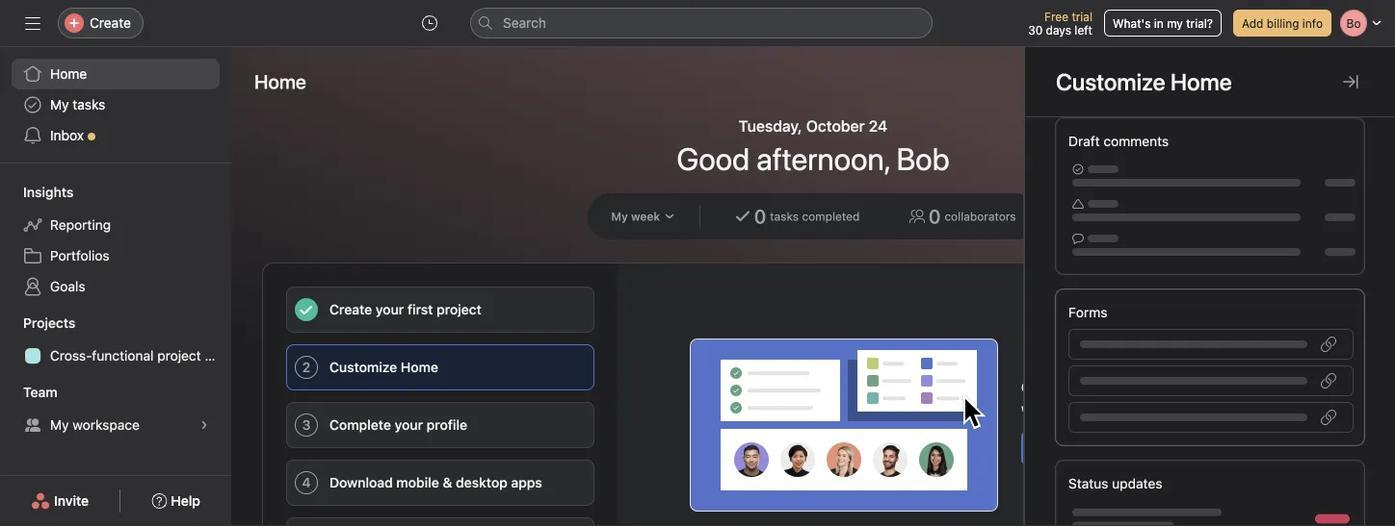 Task type: vqa. For each thing, say whether or not it's contained in the screenshot.
'Portfolios' LINK
yes



Task type: locate. For each thing, give the bounding box(es) containing it.
my inside teams element
[[50, 418, 69, 434]]

0 vertical spatial customize
[[1286, 214, 1352, 230]]

first project
[[407, 302, 482, 318]]

history image
[[422, 15, 437, 31]]

download mobile & desktop apps
[[329, 475, 542, 491]]

trial
[[1072, 10, 1092, 23]]

create
[[90, 15, 131, 31], [329, 302, 372, 318]]

comments
[[1103, 133, 1169, 149]]

1 vertical spatial your
[[1091, 380, 1118, 396]]

customize up widgets
[[1021, 380, 1087, 396]]

home link
[[12, 59, 220, 90]]

customize your background and add widgets to make home your own.
[[1021, 380, 1250, 417]]

customize inside button
[[1286, 214, 1352, 230]]

search list box
[[470, 8, 933, 39]]

insights element
[[0, 175, 231, 306]]

invite button
[[18, 485, 101, 519]]

draft
[[1068, 133, 1100, 149]]

portfolios
[[50, 248, 109, 264]]

customize home up the comments
[[1056, 68, 1232, 95]]

customize home up "complete your profile"
[[329, 360, 438, 376]]

2 vertical spatial your
[[1167, 401, 1195, 417]]

customize home button
[[1021, 432, 1153, 466]]

my for my tasks
[[50, 97, 69, 113]]

help
[[171, 494, 200, 510]]

goals
[[50, 279, 85, 295]]

tasks completed
[[770, 210, 860, 224]]

1 horizontal spatial create
[[329, 302, 372, 318]]

create inside popup button
[[90, 15, 131, 31]]

draft comments
[[1068, 133, 1169, 149]]

tasks left completed
[[770, 210, 799, 224]]

cross-functional project plan link
[[12, 341, 231, 372]]

0 horizontal spatial customize home
[[329, 360, 438, 376]]

your down background
[[1167, 401, 1195, 417]]

tasks inside global element
[[73, 97, 105, 113]]

my inside dropdown button
[[611, 210, 628, 224]]

0 vertical spatial tasks
[[73, 97, 105, 113]]

your up make
[[1091, 380, 1118, 396]]

download
[[329, 475, 393, 491]]

portfolios link
[[12, 241, 220, 272]]

1 horizontal spatial your
[[1091, 380, 1118, 396]]

home
[[50, 66, 87, 82], [254, 70, 306, 93], [1127, 401, 1164, 417], [1103, 441, 1140, 457]]

customize up close icon
[[1286, 214, 1352, 230]]

my tasks link
[[12, 90, 220, 120]]

0 horizontal spatial tasks
[[73, 97, 105, 113]]

bob
[[896, 141, 950, 177]]

reporting link
[[12, 210, 220, 241]]

1 0 from the left
[[754, 205, 766, 228]]

1 horizontal spatial 0
[[929, 205, 941, 228]]

0 left tasks completed
[[754, 205, 766, 228]]

my week button
[[603, 203, 684, 230]]

add billing info button
[[1233, 10, 1331, 37]]

tasks
[[73, 97, 105, 113], [770, 210, 799, 224]]

my inside global element
[[50, 97, 69, 113]]

create left first project
[[329, 302, 372, 318]]

my up inbox
[[50, 97, 69, 113]]

2 horizontal spatial your
[[1167, 401, 1195, 417]]

my for my week
[[611, 210, 628, 224]]

create for create
[[90, 15, 131, 31]]

your left first project
[[376, 302, 404, 318]]

days
[[1046, 23, 1071, 37]]

0 vertical spatial my
[[50, 97, 69, 113]]

1 vertical spatial customize home
[[329, 360, 438, 376]]

1 vertical spatial create
[[329, 302, 372, 318]]

0 horizontal spatial 0
[[754, 205, 766, 228]]

2 vertical spatial customize
[[1034, 441, 1100, 457]]

your for first project
[[376, 302, 404, 318]]

customize button
[[1254, 205, 1364, 240]]

forms
[[1068, 305, 1107, 321]]

week
[[631, 210, 660, 224]]

0 vertical spatial create
[[90, 15, 131, 31]]

0 vertical spatial your
[[376, 302, 404, 318]]

1 vertical spatial my
[[611, 210, 628, 224]]

close image
[[1323, 289, 1338, 304]]

customize home
[[1056, 68, 1232, 95], [329, 360, 438, 376]]

customize inside customize your background and add widgets to make home your own.
[[1021, 380, 1087, 396]]

home inside button
[[1103, 441, 1140, 457]]

0 horizontal spatial your
[[376, 302, 404, 318]]

good
[[677, 141, 750, 177]]

0
[[754, 205, 766, 228], [929, 205, 941, 228]]

projects button
[[0, 314, 76, 333]]

2 0 from the left
[[929, 205, 941, 228]]

create for create your first project
[[329, 302, 372, 318]]

customize inside button
[[1034, 441, 1100, 457]]

0 left collaborators
[[929, 205, 941, 228]]

create up home link
[[90, 15, 131, 31]]

my
[[50, 97, 69, 113], [611, 210, 628, 224], [50, 418, 69, 434]]

0 vertical spatial customize home
[[1056, 68, 1232, 95]]

customize
[[1286, 214, 1352, 230], [1021, 380, 1087, 396], [1034, 441, 1100, 457]]

free trial 30 days left
[[1028, 10, 1092, 37]]

what's in my trial?
[[1113, 16, 1213, 30]]

my down team at the left bottom of page
[[50, 418, 69, 434]]

tasks up inbox
[[73, 97, 105, 113]]

goals link
[[12, 272, 220, 303]]

cross-functional project plan
[[50, 348, 231, 364]]

my left week
[[611, 210, 628, 224]]

to
[[1074, 401, 1086, 417]]

own.
[[1198, 401, 1228, 417]]

2 vertical spatial my
[[50, 418, 69, 434]]

1 horizontal spatial customize home
[[1056, 68, 1232, 95]]

create button
[[58, 8, 144, 39]]

0 for collaborators
[[929, 205, 941, 228]]

help button
[[139, 485, 213, 519]]

search button
[[470, 8, 933, 39]]

my
[[1167, 16, 1183, 30]]

1 vertical spatial customize
[[1021, 380, 1087, 396]]

1 vertical spatial tasks
[[770, 210, 799, 224]]

tuesday, october 24 good afternoon, bob
[[677, 117, 950, 177]]

collaborators
[[944, 210, 1016, 224]]

customize down to
[[1034, 441, 1100, 457]]

trial?
[[1186, 16, 1213, 30]]

0 horizontal spatial create
[[90, 15, 131, 31]]

complete your profile
[[329, 418, 467, 434]]

your profile
[[395, 418, 467, 434]]



Task type: describe. For each thing, give the bounding box(es) containing it.
in
[[1154, 16, 1164, 30]]

team
[[23, 385, 57, 401]]

home inside customize your background and add widgets to make home your own.
[[1127, 401, 1164, 417]]

create your first project
[[329, 302, 482, 318]]

my workspace
[[50, 418, 140, 434]]

your for background
[[1091, 380, 1118, 396]]

inbox
[[50, 128, 84, 144]]

team button
[[0, 383, 57, 403]]

plan
[[205, 348, 231, 364]]

3
[[302, 418, 311, 434]]

customize home
[[1034, 441, 1140, 457]]

insights
[[23, 184, 74, 200]]

see details, my workspace image
[[198, 420, 210, 432]]

updates
[[1112, 476, 1162, 492]]

global element
[[0, 47, 231, 163]]

customize for customize
[[1286, 214, 1352, 230]]

inbox link
[[12, 120, 220, 151]]

cross-
[[50, 348, 92, 364]]

customize for customize your background and add widgets to make home your own.
[[1021, 380, 1087, 396]]

teams element
[[0, 376, 231, 445]]

status updates
[[1068, 476, 1162, 492]]

my tasks
[[50, 97, 105, 113]]

functional
[[92, 348, 154, 364]]

reporting
[[50, 217, 111, 233]]

projects
[[23, 316, 76, 331]]

tuesday,
[[739, 117, 802, 135]]

step
[[1067, 483, 1095, 499]]

completed
[[802, 210, 860, 224]]

mobile
[[396, 475, 439, 491]]

next step button
[[1021, 474, 1127, 509]]

project
[[157, 348, 201, 364]]

desktop apps
[[456, 475, 542, 491]]

24
[[869, 117, 888, 135]]

invite
[[54, 494, 89, 510]]

what's
[[1113, 16, 1151, 30]]

complete
[[329, 418, 391, 434]]

next
[[1034, 483, 1063, 499]]

october
[[806, 117, 865, 135]]

my week
[[611, 210, 660, 224]]

next step
[[1034, 483, 1095, 499]]

my for my workspace
[[50, 418, 69, 434]]

projects element
[[0, 306, 231, 376]]

4
[[302, 475, 311, 491]]

make
[[1090, 401, 1123, 417]]

afternoon,
[[756, 141, 890, 177]]

left
[[1075, 23, 1092, 37]]

free
[[1044, 10, 1068, 23]]

add
[[1242, 16, 1263, 30]]

0 for tasks completed
[[754, 205, 766, 228]]

billing
[[1267, 16, 1299, 30]]

background
[[1122, 380, 1196, 396]]

and
[[1199, 380, 1223, 396]]

what's in my trial? button
[[1104, 10, 1222, 37]]

widgets
[[1021, 401, 1070, 417]]

add billing info
[[1242, 16, 1323, 30]]

workspace
[[73, 418, 140, 434]]

add
[[1226, 380, 1250, 396]]

1 horizontal spatial tasks
[[770, 210, 799, 224]]

home inside global element
[[50, 66, 87, 82]]

30
[[1028, 23, 1043, 37]]

search
[[503, 15, 546, 31]]

&
[[443, 475, 452, 491]]

status
[[1068, 476, 1108, 492]]

info
[[1302, 16, 1323, 30]]

2
[[302, 360, 310, 376]]

my workspace link
[[12, 410, 220, 441]]

close customization pane image
[[1343, 74, 1358, 90]]

hide sidebar image
[[25, 15, 40, 31]]

customize for customize home
[[1034, 441, 1100, 457]]

insights button
[[0, 183, 74, 202]]



